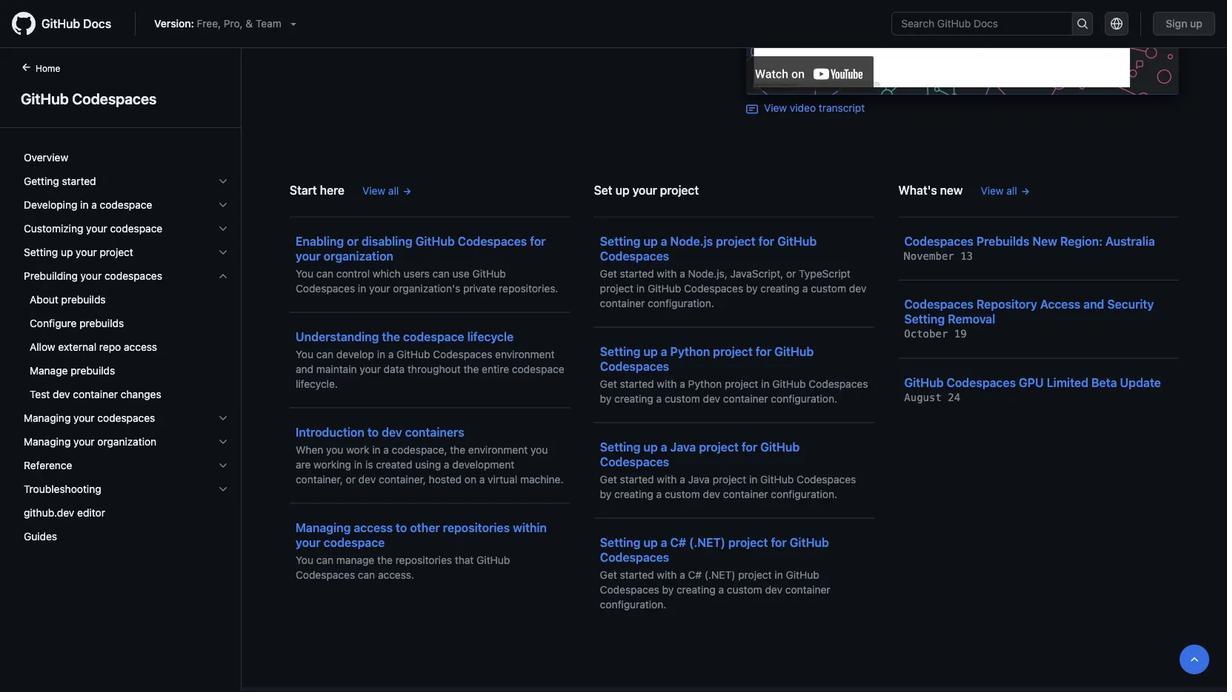 Task type: locate. For each thing, give the bounding box(es) containing it.
view all for what's new
[[981, 185, 1017, 197]]

configuration.
[[648, 297, 714, 309], [771, 393, 837, 405], [771, 488, 837, 501], [600, 599, 666, 611]]

tooltip
[[1180, 645, 1209, 675]]

1 vertical spatial managing
[[24, 436, 71, 448]]

your inside managing access to other repositories within your codespace you can manage the repositories that github codespaces can access.
[[296, 536, 321, 550]]

5 sc 9kayk9 0 image from the top
[[217, 460, 229, 472]]

can left use
[[432, 267, 450, 280]]

1 sc 9kayk9 0 image from the top
[[217, 199, 229, 211]]

setting inside the setting up a java project for github codespaces get started with a java project in github codespaces by creating a custom dev container configuration.
[[600, 440, 641, 454]]

1 horizontal spatial view all link
[[981, 183, 1030, 199]]

container inside prebuilding your codespaces element
[[73, 389, 118, 401]]

or up control
[[347, 234, 359, 248]]

and inside codespaces repository access and security setting removal october 19
[[1083, 298, 1104, 312]]

started inside the setting up a java project for github codespaces get started with a java project in github codespaces by creating a custom dev container configuration.
[[620, 473, 654, 486]]

get for setting up a python project for github codespaces
[[600, 378, 617, 390]]

start
[[290, 183, 317, 197]]

manage
[[336, 554, 374, 566]]

containers
[[405, 425, 464, 439]]

2 vertical spatial or
[[346, 473, 356, 486]]

setting inside 'setting up a c# (.net) project for github codespaces get started with a c# (.net) project in github codespaces by creating a custom dev container configuration.'
[[600, 536, 641, 550]]

for for setting up a node.js project for github codespaces
[[759, 234, 774, 248]]

users
[[403, 267, 430, 280]]

codespaces inside the github codespaces gpu limited beta update august 24
[[947, 376, 1016, 390]]

view all right new
[[981, 185, 1017, 197]]

all up disabling
[[388, 185, 399, 197]]

prebuilding your codespaces element containing about prebuilds
[[12, 288, 241, 407]]

sc 9kayk9 0 image
[[217, 176, 229, 187], [217, 270, 229, 282], [217, 436, 229, 448]]

container inside 'setting up a c# (.net) project for github codespaces get started with a c# (.net) project in github codespaces by creating a custom dev container configuration.'
[[785, 584, 830, 596]]

managing down test
[[24, 412, 71, 425]]

virtual
[[488, 473, 517, 486]]

1 vertical spatial python
[[688, 378, 722, 390]]

configure prebuilds link
[[18, 312, 235, 336]]

or
[[347, 234, 359, 248], [786, 267, 796, 280], [346, 473, 356, 486]]

troubleshooting button
[[18, 478, 235, 502]]

codespaces down the setting up your project dropdown button
[[104, 270, 162, 282]]

container inside setting up a node.js project for github codespaces get started with a node.js, javascript, or typescript project in github codespaces by creating a custom dev container configuration.
[[600, 297, 645, 309]]

or left typescript
[[786, 267, 796, 280]]

started for setting up a java project for github codespaces
[[620, 473, 654, 486]]

0 horizontal spatial access
[[124, 341, 157, 353]]

to up the work
[[367, 425, 379, 439]]

0 vertical spatial organization
[[324, 249, 393, 263]]

0 vertical spatial codespaces
[[104, 270, 162, 282]]

0 horizontal spatial all
[[388, 185, 399, 197]]

1 horizontal spatial you
[[531, 444, 548, 456]]

or inside introduction to dev containers when you work in a codespace, the environment you are working in is created using a development container, or dev container, hosted on a virtual machine.
[[346, 473, 356, 486]]

guides
[[24, 531, 57, 543]]

managing your organization
[[24, 436, 156, 448]]

3 sc 9kayk9 0 image from the top
[[217, 247, 229, 259]]

sc 9kayk9 0 image inside prebuilding your codespaces dropdown button
[[217, 270, 229, 282]]

get inside setting up a node.js project for github codespaces get started with a node.js, javascript, or typescript project in github codespaces by creating a custom dev container configuration.
[[600, 267, 617, 280]]

None search field
[[892, 12, 1093, 36]]

managing
[[24, 412, 71, 425], [24, 436, 71, 448], [296, 521, 351, 535]]

codespace down "developing in a codespace" dropdown button
[[110, 223, 162, 235]]

repositories up access.
[[395, 554, 452, 566]]

4 sc 9kayk9 0 image from the top
[[217, 413, 229, 425]]

all for new
[[1007, 185, 1017, 197]]

2 get from the top
[[600, 378, 617, 390]]

docs
[[83, 17, 111, 31]]

view
[[764, 102, 787, 114], [362, 185, 385, 197], [981, 185, 1004, 197]]

1 get from the top
[[600, 267, 617, 280]]

3 with from the top
[[657, 473, 677, 486]]

started inside 'dropdown button'
[[62, 175, 96, 187]]

1 all from the left
[[388, 185, 399, 197]]

the up access.
[[377, 554, 393, 566]]

view all for start here
[[362, 185, 399, 197]]

view right here at top left
[[362, 185, 385, 197]]

prebuilds for manage prebuilds
[[71, 365, 115, 377]]

codespace up 'manage'
[[324, 536, 385, 550]]

access down "configure prebuilds" link on the top of page
[[124, 341, 157, 353]]

container, down working in the left of the page
[[296, 473, 343, 486]]

2 all from the left
[[1007, 185, 1017, 197]]

1 horizontal spatial view all
[[981, 185, 1017, 197]]

1 vertical spatial java
[[688, 473, 710, 486]]

view all link up prebuilds
[[981, 183, 1030, 199]]

2 vertical spatial managing
[[296, 521, 351, 535]]

2 container, from the left
[[379, 473, 426, 486]]

all up prebuilds
[[1007, 185, 1017, 197]]

up for sign up
[[1190, 17, 1203, 30]]

project
[[660, 183, 699, 197], [716, 234, 756, 248], [100, 246, 133, 259], [600, 282, 634, 295], [713, 345, 753, 359], [725, 378, 758, 390], [699, 440, 739, 454], [713, 473, 746, 486], [728, 536, 768, 550], [738, 569, 772, 581]]

access
[[124, 341, 157, 353], [354, 521, 393, 535]]

github inside understanding the codespace lifecycle you can develop in a github codespaces environment and maintain your data throughout the entire codespace lifecycle.
[[397, 348, 430, 360]]

creating inside setting up a python project for github codespaces get started with a python project in github codespaces by creating a custom dev container configuration.
[[614, 393, 653, 405]]

2 view all link from the left
[[981, 183, 1030, 199]]

up for setting up a node.js project for github codespaces get started with a node.js, javascript, or typescript project in github codespaces by creating a custom dev container configuration.
[[643, 234, 658, 248]]

2 sc 9kayk9 0 image from the top
[[217, 223, 229, 235]]

github inside managing access to other repositories within your codespace you can manage the repositories that github codespaces can access.
[[477, 554, 510, 566]]

with for java
[[657, 473, 677, 486]]

2 view all from the left
[[981, 185, 1017, 197]]

removal
[[948, 312, 995, 326]]

sc 9kayk9 0 image for prebuilding your codespaces
[[217, 270, 229, 282]]

up
[[1190, 17, 1203, 30], [615, 183, 630, 197], [643, 234, 658, 248], [61, 246, 73, 259], [643, 345, 658, 359], [643, 440, 658, 454], [643, 536, 658, 550]]

organization's
[[393, 282, 460, 295]]

1 container, from the left
[[296, 473, 343, 486]]

6 sc 9kayk9 0 image from the top
[[217, 484, 229, 496]]

customizing your codespace
[[24, 223, 162, 235]]

1 sc 9kayk9 0 image from the top
[[217, 176, 229, 187]]

you inside understanding the codespace lifecycle you can develop in a github codespaces environment and maintain your data throughout the entire codespace lifecycle.
[[296, 348, 313, 360]]

configuration. inside 'setting up a c# (.net) project for github codespaces get started with a c# (.net) project in github codespaces by creating a custom dev container configuration.'
[[600, 599, 666, 611]]

up inside setting up a python project for github codespaces get started with a python project in github codespaces by creating a custom dev container configuration.
[[643, 345, 658, 359]]

setting for c#
[[600, 536, 641, 550]]

sc 9kayk9 0 image inside customizing your codespace dropdown button
[[217, 223, 229, 235]]

1 vertical spatial organization
[[97, 436, 156, 448]]

control
[[336, 267, 370, 280]]

up inside setting up a node.js project for github codespaces get started with a node.js, javascript, or typescript project in github codespaces by creating a custom dev container configuration.
[[643, 234, 658, 248]]

1 with from the top
[[657, 267, 677, 280]]

can left 'manage'
[[316, 554, 333, 566]]

beta
[[1091, 376, 1117, 390]]

you up working in the left of the page
[[326, 444, 343, 456]]

0 vertical spatial you
[[296, 267, 313, 280]]

2 you from the top
[[296, 348, 313, 360]]

dev inside the setting up a java project for github codespaces get started with a java project in github codespaces by creating a custom dev container configuration.
[[703, 488, 720, 501]]

get
[[600, 267, 617, 280], [600, 378, 617, 390], [600, 473, 617, 486], [600, 569, 617, 581]]

3 get from the top
[[600, 473, 617, 486]]

3 sc 9kayk9 0 image from the top
[[217, 436, 229, 448]]

1 vertical spatial prebuilds
[[79, 318, 124, 330]]

prebuilds up configure prebuilds
[[61, 294, 106, 306]]

gpu
[[1019, 376, 1044, 390]]

can up maintain
[[316, 348, 333, 360]]

view right new
[[981, 185, 1004, 197]]

in
[[80, 199, 89, 211], [358, 282, 366, 295], [636, 282, 645, 295], [377, 348, 385, 360], [761, 378, 770, 390], [372, 444, 381, 456], [354, 459, 362, 471], [749, 473, 758, 486], [775, 569, 783, 581]]

setting inside setting up a python project for github codespaces get started with a python project in github codespaces by creating a custom dev container configuration.
[[600, 345, 641, 359]]

with for node.js
[[657, 267, 677, 280]]

view video transcript link
[[746, 102, 865, 115]]

view for codespaces prebuilds new region: australia
[[981, 185, 1004, 197]]

environment up entire
[[495, 348, 555, 360]]

you up lifecycle.
[[296, 348, 313, 360]]

for inside setting up a python project for github codespaces get started with a python project in github codespaces by creating a custom dev container configuration.
[[756, 345, 771, 359]]

the
[[382, 330, 400, 344], [463, 363, 479, 375], [450, 444, 465, 456], [377, 554, 393, 566]]

0 vertical spatial managing
[[24, 412, 71, 425]]

work
[[346, 444, 369, 456]]

codespaces down test dev container changes link
[[97, 412, 155, 425]]

and up lifecycle.
[[296, 363, 313, 375]]

0 horizontal spatial view all link
[[362, 183, 412, 199]]

0 horizontal spatial view
[[362, 185, 385, 197]]

with inside setting up a node.js project for github codespaces get started with a node.js, javascript, or typescript project in github codespaces by creating a custom dev container configuration.
[[657, 267, 677, 280]]

pro,
[[224, 17, 243, 30]]

that
[[455, 554, 474, 566]]

0 horizontal spatial to
[[367, 425, 379, 439]]

sc 9kayk9 0 image inside "developing in a codespace" dropdown button
[[217, 199, 229, 211]]

for inside setting up a node.js project for github codespaces get started with a node.js, javascript, or typescript project in github codespaces by creating a custom dev container configuration.
[[759, 234, 774, 248]]

to
[[367, 425, 379, 439], [396, 521, 407, 535]]

select language: current language is english image
[[1111, 18, 1123, 30]]

you for managing access to other repositories within your codespace
[[296, 554, 313, 566]]

in inside 'setting up a c# (.net) project for github codespaces get started with a c# (.net) project in github codespaces by creating a custom dev container configuration.'
[[775, 569, 783, 581]]

environment inside introduction to dev containers when you work in a codespace, the environment you are working in is created using a development container, or dev container, hosted on a virtual machine.
[[468, 444, 528, 456]]

started inside setting up a node.js project for github codespaces get started with a node.js, javascript, or typescript project in github codespaces by creating a custom dev container configuration.
[[620, 267, 654, 280]]

prebuilding your codespaces element
[[12, 265, 241, 407], [12, 288, 241, 407]]

sc 9kayk9 0 image inside the setting up your project dropdown button
[[217, 247, 229, 259]]

environment up development
[[468, 444, 528, 456]]

introduction
[[296, 425, 364, 439]]

get inside setting up a python project for github codespaces get started with a python project in github codespaces by creating a custom dev container configuration.
[[600, 378, 617, 390]]

python
[[670, 345, 710, 359], [688, 378, 722, 390]]

1 horizontal spatial to
[[396, 521, 407, 535]]

you
[[326, 444, 343, 456], [531, 444, 548, 456]]

0 horizontal spatial c#
[[670, 536, 686, 550]]

customizing your codespace button
[[18, 217, 235, 241]]

configuration. inside setting up a python project for github codespaces get started with a python project in github codespaces by creating a custom dev container configuration.
[[771, 393, 837, 405]]

version:
[[154, 17, 194, 30]]

typescript
[[799, 267, 851, 280]]

sc 9kayk9 0 image
[[217, 199, 229, 211], [217, 223, 229, 235], [217, 247, 229, 259], [217, 413, 229, 425], [217, 460, 229, 472], [217, 484, 229, 496]]

organization up control
[[324, 249, 393, 263]]

creating inside the setting up a java project for github codespaces get started with a java project in github codespaces by creating a custom dev container configuration.
[[614, 488, 653, 501]]

setting for java
[[600, 440, 641, 454]]

the left entire
[[463, 363, 479, 375]]

0 vertical spatial python
[[670, 345, 710, 359]]

can left control
[[316, 267, 333, 280]]

understanding
[[296, 330, 379, 344]]

started
[[62, 175, 96, 187], [620, 267, 654, 280], [620, 378, 654, 390], [620, 473, 654, 486], [620, 569, 654, 581]]

access up 'manage'
[[354, 521, 393, 535]]

codespaces inside codespaces prebuilds new region: australia november 13
[[904, 234, 974, 248]]

0 vertical spatial prebuilds
[[61, 294, 106, 306]]

2 vertical spatial you
[[296, 554, 313, 566]]

1 vertical spatial or
[[786, 267, 796, 280]]

3 you from the top
[[296, 554, 313, 566]]

0 vertical spatial to
[[367, 425, 379, 439]]

for inside 'setting up a c# (.net) project for github codespaces get started with a c# (.net) project in github codespaces by creating a custom dev container configuration.'
[[771, 536, 787, 550]]

0 horizontal spatial organization
[[97, 436, 156, 448]]

troubleshooting
[[24, 483, 101, 496]]

1 view all from the left
[[362, 185, 399, 197]]

1 you from the top
[[296, 267, 313, 280]]

prebuilds for configure prebuilds
[[79, 318, 124, 330]]

or down working in the left of the page
[[346, 473, 356, 486]]

getting started
[[24, 175, 96, 187]]

dev inside 'setting up a c# (.net) project for github codespaces get started with a c# (.net) project in github codespaces by creating a custom dev container configuration.'
[[765, 584, 783, 596]]

1 vertical spatial sc 9kayk9 0 image
[[217, 270, 229, 282]]

for for setting up a java project for github codespaces
[[742, 440, 757, 454]]

using
[[415, 459, 441, 471]]

1 horizontal spatial c#
[[688, 569, 702, 581]]

prebuilds up allow external repo access
[[79, 318, 124, 330]]

customizing
[[24, 223, 83, 235]]

codespace inside dropdown button
[[110, 223, 162, 235]]

and right the access
[[1083, 298, 1104, 312]]

new
[[1032, 234, 1057, 248]]

0 vertical spatial repositories
[[443, 521, 510, 535]]

you inside managing access to other repositories within your codespace you can manage the repositories that github codespaces can access.
[[296, 554, 313, 566]]

you up machine.
[[531, 444, 548, 456]]

2 prebuilding your codespaces element from the top
[[12, 288, 241, 407]]

version: free, pro, & team
[[154, 17, 281, 30]]

up inside 'setting up a c# (.net) project for github codespaces get started with a c# (.net) project in github codespaces by creating a custom dev container configuration.'
[[643, 536, 658, 550]]

custom inside the setting up a java project for github codespaces get started with a java project in github codespaces by creating a custom dev container configuration.
[[665, 488, 700, 501]]

1 vertical spatial codespaces
[[97, 412, 155, 425]]

get inside the setting up a java project for github codespaces get started with a java project in github codespaces by creating a custom dev container configuration.
[[600, 473, 617, 486]]

can inside understanding the codespace lifecycle you can develop in a github codespaces environment and maintain your data throughout the entire codespace lifecycle.
[[316, 348, 333, 360]]

with inside the setting up a java project for github codespaces get started with a java project in github codespaces by creating a custom dev container configuration.
[[657, 473, 677, 486]]

1 horizontal spatial container,
[[379, 473, 426, 486]]

codespaces inside codespaces repository access and security setting removal october 19
[[904, 298, 974, 312]]

by inside setting up a node.js project for github codespaces get started with a node.js, javascript, or typescript project in github codespaces by creating a custom dev container configuration.
[[746, 282, 758, 295]]

sc 9kayk9 0 image for your
[[217, 247, 229, 259]]

prebuilds down allow external repo access
[[71, 365, 115, 377]]

to inside managing access to other repositories within your codespace you can manage the repositories that github codespaces can access.
[[396, 521, 407, 535]]

1 vertical spatial environment
[[468, 444, 528, 456]]

repositories up that
[[443, 521, 510, 535]]

sc 9kayk9 0 image inside "managing your codespaces" dropdown button
[[217, 413, 229, 425]]

private
[[463, 282, 496, 295]]

setting up a python project for github codespaces get started with a python project in github codespaces by creating a custom dev container configuration.
[[600, 345, 868, 405]]

view all link up disabling
[[362, 183, 412, 199]]

0 vertical spatial c#
[[670, 536, 686, 550]]

view all link for what's new
[[981, 183, 1030, 199]]

1 vertical spatial you
[[296, 348, 313, 360]]

1 horizontal spatial access
[[354, 521, 393, 535]]

guides link
[[18, 525, 235, 549]]

0 vertical spatial environment
[[495, 348, 555, 360]]

managing up the reference
[[24, 436, 71, 448]]

2 you from the left
[[531, 444, 548, 456]]

sc 9kayk9 0 image inside the managing your organization dropdown button
[[217, 436, 229, 448]]

container, down created
[[379, 473, 426, 486]]

your inside understanding the codespace lifecycle you can develop in a github codespaces environment and maintain your data throughout the entire codespace lifecycle.
[[360, 363, 381, 375]]

1 vertical spatial c#
[[688, 569, 702, 581]]

1 you from the left
[[326, 444, 343, 456]]

reference
[[24, 460, 72, 472]]

sc 9kayk9 0 image inside getting started 'dropdown button'
[[217, 176, 229, 187]]

for inside enabling or disabling github codespaces for your organization you can control which users can use github codespaces in your organization's private repositories.
[[530, 234, 546, 248]]

limited
[[1047, 376, 1089, 390]]

up inside sign up link
[[1190, 17, 1203, 30]]

1 view all link from the left
[[362, 183, 412, 199]]

australia
[[1106, 234, 1155, 248]]

for for enabling or disabling github codespaces for your organization
[[530, 234, 546, 248]]

you left 'manage'
[[296, 554, 313, 566]]

2 with from the top
[[657, 378, 677, 390]]

up inside the setting up your project dropdown button
[[61, 246, 73, 259]]

codespace right entire
[[512, 363, 564, 375]]

0 horizontal spatial container,
[[296, 473, 343, 486]]

setting up a node.js project for github codespaces get started with a node.js, javascript, or typescript project in github codespaces by creating a custom dev container configuration.
[[600, 234, 867, 309]]

4 get from the top
[[600, 569, 617, 581]]

prebuilding your codespaces
[[24, 270, 162, 282]]

enabling
[[296, 234, 344, 248]]

setting inside dropdown button
[[24, 246, 58, 259]]

Search GitHub Docs search field
[[892, 13, 1072, 35]]

in inside "developing in a codespace" dropdown button
[[80, 199, 89, 211]]

codespaces
[[72, 90, 157, 107], [458, 234, 527, 248], [904, 234, 974, 248], [600, 249, 669, 263], [296, 282, 355, 295], [684, 282, 743, 295], [904, 298, 974, 312], [433, 348, 492, 360], [600, 359, 669, 373], [947, 376, 1016, 390], [809, 378, 868, 390], [600, 455, 669, 469], [797, 473, 856, 486], [600, 551, 669, 565], [296, 569, 355, 581], [600, 584, 659, 596]]

1 horizontal spatial and
[[1083, 298, 1104, 312]]

configuration. inside the setting up a java project for github codespaces get started with a java project in github codespaces by creating a custom dev container configuration.
[[771, 488, 837, 501]]

within
[[513, 521, 547, 535]]

view right link image at right top
[[764, 102, 787, 114]]

1 vertical spatial to
[[396, 521, 407, 535]]

up inside the setting up a java project for github codespaces get started with a java project in github codespaces by creating a custom dev container configuration.
[[643, 440, 658, 454]]

1 vertical spatial access
[[354, 521, 393, 535]]

what's
[[898, 183, 937, 197]]

codespaces inside managing access to other repositories within your codespace you can manage the repositories that github codespaces can access.
[[296, 569, 355, 581]]

java
[[670, 440, 696, 454], [688, 473, 710, 486]]

4 with from the top
[[657, 569, 677, 581]]

october 19 element
[[904, 328, 967, 340]]

0 vertical spatial access
[[124, 341, 157, 353]]

prebuilds
[[61, 294, 106, 306], [79, 318, 124, 330], [71, 365, 115, 377]]

the down containers
[[450, 444, 465, 456]]

view for enabling or disabling github codespaces for your organization
[[362, 185, 385, 197]]

allow external repo access link
[[18, 336, 235, 359]]

1 horizontal spatial organization
[[324, 249, 393, 263]]

0 horizontal spatial and
[[296, 363, 313, 375]]

environment inside understanding the codespace lifecycle you can develop in a github codespaces environment and maintain your data throughout the entire codespace lifecycle.
[[495, 348, 555, 360]]

you down enabling
[[296, 267, 313, 280]]

custom inside setting up a python project for github codespaces get started with a python project in github codespaces by creating a custom dev container configuration.
[[665, 393, 700, 405]]

0 horizontal spatial view all
[[362, 185, 399, 197]]

codespaces for managing your codespaces
[[97, 412, 155, 425]]

0 vertical spatial and
[[1083, 298, 1104, 312]]

2 vertical spatial sc 9kayk9 0 image
[[217, 436, 229, 448]]

manage prebuilds link
[[18, 359, 235, 383]]

managing for organization
[[24, 436, 71, 448]]

to left other
[[396, 521, 407, 535]]

develop
[[336, 348, 374, 360]]

container,
[[296, 473, 343, 486], [379, 473, 426, 486]]

managing for codespaces
[[24, 412, 71, 425]]

organization inside enabling or disabling github codespaces for your organization you can control which users can use github codespaces in your organization's private repositories.
[[324, 249, 393, 263]]

can
[[316, 267, 333, 280], [432, 267, 450, 280], [316, 348, 333, 360], [316, 554, 333, 566], [358, 569, 375, 581]]

getting
[[24, 175, 59, 187]]

prebuilds for about prebuilds
[[61, 294, 106, 306]]

setting up a c# (.net) project for github codespaces get started with a c# (.net) project in github codespaces by creating a custom dev container configuration.
[[600, 536, 830, 611]]

2 sc 9kayk9 0 image from the top
[[217, 270, 229, 282]]

hosted
[[429, 473, 462, 486]]

2 vertical spatial prebuilds
[[71, 365, 115, 377]]

0 vertical spatial sc 9kayk9 0 image
[[217, 176, 229, 187]]

organization down "managing your codespaces" dropdown button
[[97, 436, 156, 448]]

view all
[[362, 185, 399, 197], [981, 185, 1017, 197]]

managing up 'manage'
[[296, 521, 351, 535]]

1 prebuilding your codespaces element from the top
[[12, 265, 241, 407]]

you inside enabling or disabling github codespaces for your organization you can control which users can use github codespaces in your organization's private repositories.
[[296, 267, 313, 280]]

github codespaces
[[21, 90, 157, 107]]

github
[[41, 17, 80, 31], [21, 90, 69, 107], [415, 234, 455, 248], [777, 234, 817, 248], [472, 267, 506, 280], [648, 282, 681, 295], [774, 345, 814, 359], [397, 348, 430, 360], [904, 376, 944, 390], [772, 378, 806, 390], [760, 440, 800, 454], [760, 473, 794, 486], [790, 536, 829, 550], [477, 554, 510, 566], [786, 569, 819, 581]]

codespace down getting started 'dropdown button'
[[100, 199, 152, 211]]

view all right here at top left
[[362, 185, 399, 197]]

1 vertical spatial and
[[296, 363, 313, 375]]

up for set up your project
[[615, 183, 630, 197]]

a inside understanding the codespace lifecycle you can develop in a github codespaces environment and maintain your data throughout the entire codespace lifecycle.
[[388, 348, 394, 360]]

throughout
[[408, 363, 461, 375]]

1 horizontal spatial all
[[1007, 185, 1017, 197]]

2 horizontal spatial view
[[981, 185, 1004, 197]]

november
[[904, 250, 954, 262]]

0 horizontal spatial you
[[326, 444, 343, 456]]

0 vertical spatial or
[[347, 234, 359, 248]]

and
[[1083, 298, 1104, 312], [296, 363, 313, 375]]



Task type: vqa. For each thing, say whether or not it's contained in the screenshot.
new
yes



Task type: describe. For each thing, give the bounding box(es) containing it.
transcript
[[819, 102, 865, 114]]

prebuilds
[[977, 234, 1029, 248]]

in inside setting up a node.js project for github codespaces get started with a node.js, javascript, or typescript project in github codespaces by creating a custom dev container configuration.
[[636, 282, 645, 295]]

codespaces for prebuilding your codespaces
[[104, 270, 162, 282]]

is
[[365, 459, 373, 471]]

environment for lifecycle
[[495, 348, 555, 360]]

view video transcript
[[764, 102, 865, 114]]

up for setting up a java project for github codespaces get started with a java project in github codespaces by creating a custom dev container configuration.
[[643, 440, 658, 454]]

overview link
[[18, 146, 235, 170]]

test dev container changes link
[[18, 383, 235, 407]]

&
[[246, 17, 253, 30]]

by inside 'setting up a c# (.net) project for github codespaces get started with a c# (.net) project in github codespaces by creating a custom dev container configuration.'
[[662, 584, 674, 596]]

codespace inside dropdown button
[[100, 199, 152, 211]]

0 vertical spatial (.net)
[[689, 536, 725, 550]]

setting for node.js
[[600, 234, 641, 248]]

team
[[256, 17, 281, 30]]

with inside 'setting up a c# (.net) project for github codespaces get started with a c# (.net) project in github codespaces by creating a custom dev container configuration.'
[[657, 569, 677, 581]]

manage prebuilds
[[30, 365, 115, 377]]

which
[[373, 267, 401, 280]]

github codespaces gpu limited beta update august 24
[[904, 376, 1161, 404]]

managing your organization button
[[18, 431, 235, 454]]

managing for to
[[296, 521, 351, 535]]

developing in a codespace button
[[18, 193, 235, 217]]

setting inside codespaces repository access and security setting removal october 19
[[904, 312, 945, 326]]

github codespaces element
[[0, 60, 242, 691]]

repository
[[977, 298, 1037, 312]]

scroll to top image
[[1189, 654, 1200, 666]]

sc 9kayk9 0 image for a
[[217, 199, 229, 211]]

configure
[[30, 318, 77, 330]]

developing
[[24, 199, 77, 211]]

external
[[58, 341, 96, 353]]

link image
[[746, 103, 758, 115]]

in inside enabling or disabling github codespaces for your organization you can control which users can use github codespaces in your organization's private repositories.
[[358, 282, 366, 295]]

sc 9kayk9 0 image for codespace
[[217, 223, 229, 235]]

sc 9kayk9 0 image for getting started
[[217, 176, 229, 187]]

codespaces inside github codespaces link
[[72, 90, 157, 107]]

or inside enabling or disabling github codespaces for your organization you can control which users can use github codespaces in your organization's private repositories.
[[347, 234, 359, 248]]

github.dev
[[24, 507, 74, 519]]

codespace inside managing access to other repositories within your codespace you can manage the repositories that github codespaces can access.
[[324, 536, 385, 550]]

sc 9kayk9 0 image inside troubleshooting dropdown button
[[217, 484, 229, 496]]

overview
[[24, 152, 68, 164]]

data
[[384, 363, 405, 375]]

manage
[[30, 365, 68, 377]]

development
[[452, 459, 514, 471]]

or inside setting up a node.js project for github codespaces get started with a node.js, javascript, or typescript project in github codespaces by creating a custom dev container configuration.
[[786, 267, 796, 280]]

august
[[904, 392, 942, 404]]

sc 9kayk9 0 image inside reference dropdown button
[[217, 460, 229, 472]]

update
[[1120, 376, 1161, 390]]

project inside dropdown button
[[100, 246, 133, 259]]

get for setting up a java project for github codespaces
[[600, 473, 617, 486]]

introduction to dev containers when you work in a codespace, the environment you are working in is created using a development container, or dev container, hosted on a virtual machine.
[[296, 425, 564, 486]]

what's new
[[898, 183, 963, 197]]

started for setting up a python project for github codespaces
[[620, 378, 654, 390]]

prebuilding your codespaces element containing prebuilding your codespaces
[[12, 265, 241, 407]]

set up your project
[[594, 183, 699, 197]]

custom inside setting up a node.js project for github codespaces get started with a node.js, javascript, or typescript project in github codespaces by creating a custom dev container configuration.
[[811, 282, 846, 295]]

1 vertical spatial (.net)
[[705, 569, 735, 581]]

javascript,
[[730, 267, 783, 280]]

dev inside setting up a python project for github codespaces get started with a python project in github codespaces by creating a custom dev container configuration.
[[703, 393, 720, 405]]

github inside the github codespaces gpu limited beta update august 24
[[904, 376, 944, 390]]

here
[[320, 183, 345, 197]]

setting up a java project for github codespaces get started with a java project in github codespaces by creating a custom dev container configuration.
[[600, 440, 856, 501]]

get for setting up a node.js project for github codespaces
[[600, 267, 617, 280]]

managing your codespaces
[[24, 412, 155, 425]]

developing in a codespace
[[24, 199, 152, 211]]

creating inside setting up a node.js project for github codespaces get started with a node.js, javascript, or typescript project in github codespaces by creating a custom dev container configuration.
[[761, 282, 800, 295]]

24
[[948, 392, 960, 404]]

managing access to other repositories within your codespace you can manage the repositories that github codespaces can access.
[[296, 521, 547, 581]]

1 horizontal spatial view
[[764, 102, 787, 114]]

about prebuilds link
[[18, 288, 235, 312]]

maintain
[[316, 363, 357, 375]]

started for setting up a node.js project for github codespaces
[[620, 267, 654, 280]]

prebuilding
[[24, 270, 78, 282]]

august 24 element
[[904, 392, 960, 404]]

can down 'manage'
[[358, 569, 375, 581]]

organization inside dropdown button
[[97, 436, 156, 448]]

entire
[[482, 363, 509, 375]]

video
[[790, 102, 816, 114]]

up for setting up a c# (.net) project for github codespaces get started with a c# (.net) project in github codespaces by creating a custom dev container configuration.
[[643, 536, 658, 550]]

up for setting up your project
[[61, 246, 73, 259]]

other
[[410, 521, 440, 535]]

custom inside 'setting up a c# (.net) project for github codespaces get started with a c# (.net) project in github codespaces by creating a custom dev container configuration.'
[[727, 584, 762, 596]]

dev inside github codespaces element
[[53, 389, 70, 401]]

to inside introduction to dev containers when you work in a codespace, the environment you are working in is created using a development container, or dev container, hosted on a virtual machine.
[[367, 425, 379, 439]]

dev inside setting up a node.js project for github codespaces get started with a node.js, javascript, or typescript project in github codespaces by creating a custom dev container configuration.
[[849, 282, 867, 295]]

github.dev editor
[[24, 507, 105, 519]]

triangle down image
[[287, 18, 299, 30]]

november 13 element
[[904, 250, 973, 262]]

13
[[960, 250, 973, 262]]

sc 9kayk9 0 image for managing your organization
[[217, 436, 229, 448]]

the inside managing access to other repositories within your codespace you can manage the repositories that github codespaces can access.
[[377, 554, 393, 566]]

search image
[[1077, 18, 1088, 30]]

repo
[[99, 341, 121, 353]]

github docs link
[[12, 12, 123, 36]]

understanding the codespace lifecycle you can develop in a github codespaces environment and maintain your data throughout the entire codespace lifecycle.
[[296, 330, 564, 390]]

up for setting up a python project for github codespaces get started with a python project in github codespaces by creating a custom dev container configuration.
[[643, 345, 658, 359]]

repositories.
[[499, 282, 558, 295]]

the up data
[[382, 330, 400, 344]]

creating inside 'setting up a c# (.net) project for github codespaces get started with a c# (.net) project in github codespaces by creating a custom dev container configuration.'
[[677, 584, 716, 596]]

the inside introduction to dev containers when you work in a codespace, the environment you are working in is created using a development container, or dev container, hosted on a virtual machine.
[[450, 444, 465, 456]]

about prebuilds
[[30, 294, 106, 306]]

github docs
[[41, 17, 111, 31]]

with for python
[[657, 378, 677, 390]]

start here
[[290, 183, 345, 197]]

sign
[[1166, 17, 1187, 30]]

region:
[[1060, 234, 1103, 248]]

and inside understanding the codespace lifecycle you can develop in a github codespaces environment and maintain your data throughout the entire codespace lifecycle.
[[296, 363, 313, 375]]

sc 9kayk9 0 image for codespaces
[[217, 413, 229, 425]]

environment for containers
[[468, 444, 528, 456]]

started inside 'setting up a c# (.net) project for github codespaces get started with a c# (.net) project in github codespaces by creating a custom dev container configuration.'
[[620, 569, 654, 581]]

allow external repo access
[[30, 341, 157, 353]]

use
[[452, 267, 470, 280]]

test dev container changes
[[30, 389, 161, 401]]

when
[[296, 444, 323, 456]]

0 vertical spatial java
[[670, 440, 696, 454]]

get inside 'setting up a c# (.net) project for github codespaces get started with a c# (.net) project in github codespaces by creating a custom dev container configuration.'
[[600, 569, 617, 581]]

by inside setting up a python project for github codespaces get started with a python project in github codespaces by creating a custom dev container configuration.
[[600, 393, 612, 405]]

access inside github codespaces element
[[124, 341, 157, 353]]

configure prebuilds
[[30, 318, 124, 330]]

setting for python
[[600, 345, 641, 359]]

new
[[940, 183, 963, 197]]

for for setting up a python project for github codespaces
[[756, 345, 771, 359]]

setting up your project button
[[18, 241, 235, 265]]

your inside dropdown button
[[86, 223, 107, 235]]

in inside setting up a python project for github codespaces get started with a python project in github codespaces by creating a custom dev container configuration.
[[761, 378, 770, 390]]

changes
[[121, 389, 161, 401]]

free,
[[197, 17, 221, 30]]

about
[[30, 294, 58, 306]]

machine.
[[520, 473, 564, 486]]

1 vertical spatial repositories
[[395, 554, 452, 566]]

codespace up "throughout"
[[403, 330, 464, 344]]

in inside the setting up a java project for github codespaces get started with a java project in github codespaces by creating a custom dev container configuration.
[[749, 473, 758, 486]]

lifecycle.
[[296, 378, 338, 390]]

prebuilding your codespaces button
[[18, 265, 235, 288]]

a inside dropdown button
[[91, 199, 97, 211]]

configuration. inside setting up a node.js project for github codespaces get started with a node.js, javascript, or typescript project in github codespaces by creating a custom dev container configuration.
[[648, 297, 714, 309]]

october
[[904, 328, 948, 340]]

in inside understanding the codespace lifecycle you can develop in a github codespaces environment and maintain your data throughout the entire codespace lifecycle.
[[377, 348, 385, 360]]

by inside the setting up a java project for github codespaces get started with a java project in github codespaces by creating a custom dev container configuration.
[[600, 488, 612, 501]]

github codespaces link
[[18, 87, 223, 110]]

container inside the setting up a java project for github codespaces get started with a java project in github codespaces by creating a custom dev container configuration.
[[723, 488, 768, 501]]

working
[[314, 459, 351, 471]]

you for enabling or disabling github codespaces for your organization
[[296, 267, 313, 280]]

setting for project
[[24, 246, 58, 259]]

container inside setting up a python project for github codespaces get started with a python project in github codespaces by creating a custom dev container configuration.
[[723, 393, 768, 405]]

node.js,
[[688, 267, 727, 280]]

all for disabling
[[388, 185, 399, 197]]

access inside managing access to other repositories within your codespace you can manage the repositories that github codespaces can access.
[[354, 521, 393, 535]]

security
[[1107, 298, 1154, 312]]

enabling or disabling github codespaces for your organization you can control which users can use github codespaces in your organization's private repositories.
[[296, 234, 558, 295]]

set
[[594, 183, 612, 197]]

lifecycle
[[467, 330, 514, 344]]

view all link for start here
[[362, 183, 412, 199]]

created
[[376, 459, 412, 471]]

codespaces inside understanding the codespace lifecycle you can develop in a github codespaces environment and maintain your data throughout the entire codespace lifecycle.
[[433, 348, 492, 360]]

codespace,
[[392, 444, 447, 456]]



